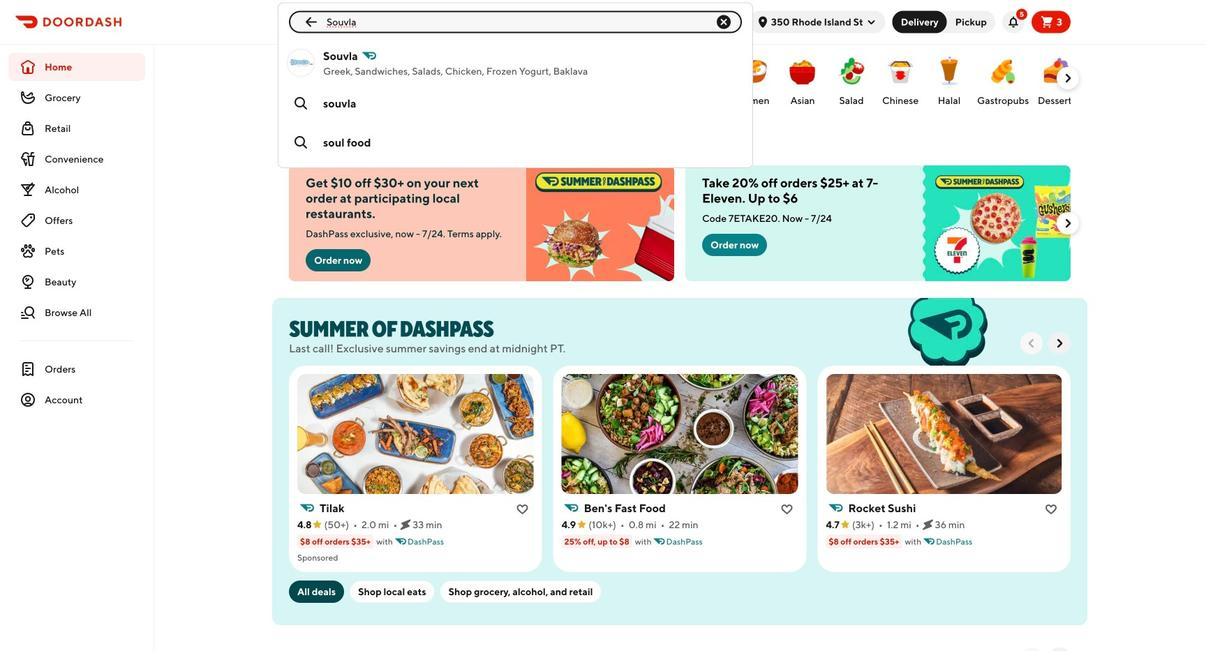 Task type: locate. For each thing, give the bounding box(es) containing it.
toggle order method (delivery or pickup) option group
[[893, 11, 996, 33]]

1 items, open order cart image
[[1040, 15, 1063, 29]]

None button
[[893, 11, 947, 33], [936, 11, 996, 33], [893, 11, 947, 33], [936, 11, 996, 33]]



Task type: describe. For each thing, give the bounding box(es) containing it.
doordash home page image
[[43, 17, 121, 27]]



Task type: vqa. For each thing, say whether or not it's contained in the screenshot.
the top rich
no



